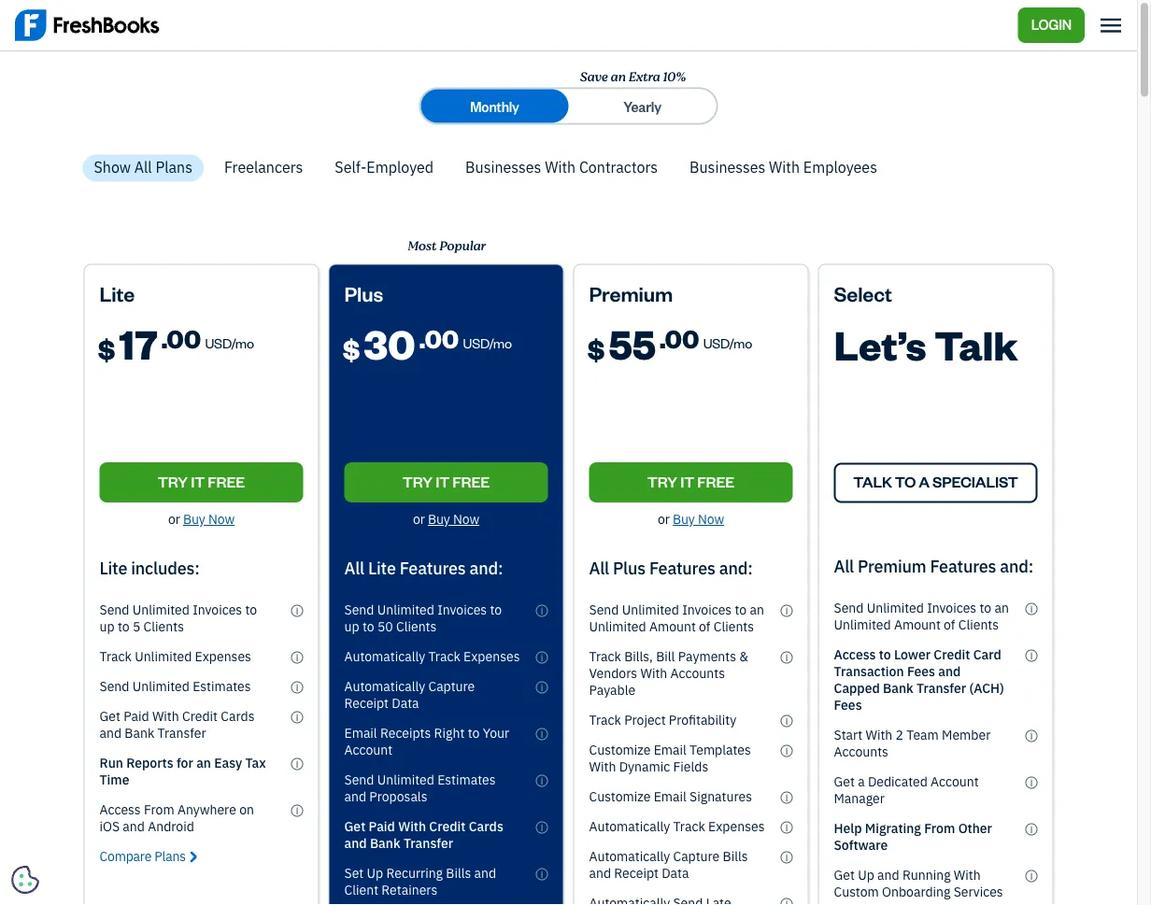Task type: vqa. For each thing, say whether or not it's contained in the screenshot.
leftmost or
yes



Task type: describe. For each thing, give the bounding box(es) containing it.
talk to a specialist link
[[834, 463, 1038, 503]]

set
[[344, 865, 364, 882]]

services
[[954, 883, 1003, 901]]

set up recurring bills and client retainers
[[344, 865, 496, 899]]

your
[[483, 724, 510, 742]]

unlimited inside send unlimited invoices to up to 50 clients
[[377, 601, 434, 618]]

usd/mo for premium
[[703, 334, 752, 352]]

start with 2 team member accounts
[[834, 726, 991, 760]]

running
[[903, 866, 951, 884]]

from inside the help migrating from other software
[[924, 820, 956, 837]]

let's talk
[[834, 317, 1018, 370]]

unlimited inside send unlimited estimates and proposals
[[377, 771, 434, 788]]

buy now link for premium
[[673, 511, 724, 528]]

businesses with employees
[[690, 158, 878, 177]]

to down all lite features and:
[[490, 601, 502, 618]]

clients up the &
[[714, 618, 754, 635]]

talk to a specialist
[[854, 472, 1019, 492]]

amount for premium
[[650, 618, 696, 635]]

self-employed
[[335, 158, 434, 177]]

unlimited down all plus features and:
[[622, 601, 679, 618]]

clients up card
[[959, 616, 999, 633]]

with down send unlimited estimates
[[152, 708, 179, 725]]

businesses with contractors
[[466, 158, 658, 177]]

compare
[[100, 848, 152, 865]]

buy now link for lite
[[183, 511, 235, 528]]

fields
[[673, 758, 709, 775]]

easy
[[214, 754, 242, 772]]

send unlimited invoices to up to 5 clients
[[100, 601, 257, 635]]

try for lite
[[158, 472, 188, 491]]

and inside send unlimited estimates and proposals
[[344, 788, 366, 805]]

10%
[[663, 67, 686, 86]]

templates
[[690, 741, 751, 758]]

self-
[[335, 158, 367, 177]]

buy for lite
[[183, 511, 205, 528]]

for
[[177, 754, 193, 772]]

send for plus
[[589, 601, 619, 618]]

features for select
[[930, 556, 997, 578]]

0 vertical spatial get paid with credit cards and bank transfer
[[100, 708, 255, 742]]

email inside email receipts right to your account
[[344, 724, 377, 742]]

send unlimited estimates
[[100, 678, 251, 695]]

to up the &
[[735, 601, 747, 618]]

send for premium
[[834, 599, 864, 616]]

ios
[[100, 818, 120, 835]]

free for premium
[[697, 472, 735, 491]]

with down proposals
[[398, 818, 426, 835]]

track down send unlimited invoices to up to 50 clients
[[428, 648, 461, 665]]

send unlimited invoices to an unlimited amount of clients for select
[[834, 599, 1009, 633]]

send down 'track unlimited expenses'
[[100, 678, 129, 695]]

send inside send unlimited estimates and proposals
[[344, 771, 374, 788]]

1 horizontal spatial cards
[[469, 818, 504, 835]]

2 $ from the left
[[343, 331, 360, 366]]

with inside get up and running with custom onboarding services
[[954, 866, 981, 884]]

data inside automatically capture receipt data
[[392, 694, 419, 712]]

unlimited up bills,
[[589, 618, 646, 635]]

email for customize email signatures
[[654, 788, 687, 805]]

free for lite
[[208, 472, 245, 491]]

bills inside the automatically capture bills and receipt data
[[723, 848, 748, 865]]

1 vertical spatial premium
[[858, 556, 927, 578]]

capped
[[834, 680, 880, 697]]

lite for lite
[[100, 280, 135, 307]]

lite for lite includes:
[[100, 558, 127, 579]]

2 vertical spatial bank
[[370, 835, 401, 852]]

try it free link for premium
[[589, 463, 793, 503]]

run
[[100, 754, 123, 772]]

2 buy from the left
[[428, 511, 450, 528]]

to left specialist
[[895, 472, 916, 492]]

of for premium
[[699, 618, 711, 635]]

1 vertical spatial automatically track expenses
[[589, 818, 765, 835]]

on
[[239, 801, 254, 818]]

show
[[94, 158, 131, 177]]

login link
[[1019, 7, 1085, 43]]

5
[[133, 618, 140, 635]]

50
[[377, 618, 393, 635]]

automatically capture bills and receipt data
[[589, 848, 748, 882]]

2 free from the left
[[453, 472, 490, 491]]

receipt inside automatically capture receipt data
[[344, 694, 389, 712]]

with inside start with 2 team member accounts
[[866, 726, 893, 744]]

all plus features and:
[[589, 558, 753, 579]]

unlimited up the transaction
[[834, 616, 891, 633]]

1 vertical spatial bank
[[125, 724, 155, 742]]

reports
[[126, 754, 173, 772]]

estimates for send unlimited estimates and proposals
[[438, 771, 496, 788]]

receipt inside the automatically capture bills and receipt data
[[614, 865, 659, 882]]

track project profitability
[[589, 711, 737, 729]]

let's
[[834, 317, 927, 370]]

bills inside set up recurring bills and client retainers
[[446, 865, 471, 882]]

2 or from the left
[[413, 511, 425, 528]]

track for track unlimited expenses
[[100, 648, 132, 665]]

track unlimited expenses
[[100, 648, 251, 665]]

get up run
[[100, 708, 120, 725]]

onboarding
[[882, 883, 951, 901]]

0 vertical spatial plus
[[344, 280, 383, 307]]

customize for customize email signatures
[[589, 788, 651, 805]]

estimates for send unlimited estimates
[[193, 678, 251, 695]]

bills,
[[624, 648, 653, 665]]

capture for automatically capture receipt data
[[428, 678, 475, 695]]

from inside access from anywhere on ios and android
[[144, 801, 174, 818]]

anywhere
[[177, 801, 236, 818]]

payments
[[678, 648, 737, 665]]

show all plans
[[94, 158, 193, 177]]

get inside get up and running with custom onboarding services
[[834, 866, 855, 884]]

proposals
[[370, 788, 428, 805]]

android
[[148, 818, 194, 835]]

get inside get a dedicated account manager
[[834, 773, 855, 790]]

clients inside send unlimited invoices to up to 50 clients
[[396, 618, 437, 635]]

now for premium
[[698, 511, 724, 528]]

up for client
[[367, 865, 383, 882]]

1 vertical spatial get paid with credit cards and bank transfer
[[344, 818, 504, 852]]

0 horizontal spatial fees
[[834, 696, 862, 714]]

features for premium
[[650, 558, 716, 579]]

with inside track bills, bill payments & vendors with accounts payable
[[641, 665, 668, 682]]

extra
[[628, 67, 660, 86]]

buy for premium
[[673, 511, 695, 528]]

2 .00 from the left
[[419, 322, 459, 355]]

lower
[[894, 646, 931, 663]]

customize email signatures
[[589, 788, 752, 805]]

.00 for lite
[[161, 322, 201, 355]]

account inside email receipts right to your account
[[344, 741, 393, 758]]

data inside the automatically capture bills and receipt data
[[662, 865, 689, 882]]

member
[[942, 726, 991, 744]]

track bills, bill payments & vendors with accounts payable
[[589, 648, 749, 699]]

and inside the automatically capture bills and receipt data
[[589, 865, 611, 882]]

and inside "access to lower credit card transaction fees and capped bank transfer (ach) fees"
[[939, 663, 961, 680]]

2 try it free from the left
[[403, 472, 490, 491]]

all lite features and:
[[344, 558, 503, 579]]

transaction
[[834, 663, 904, 680]]

freshbooks logo image
[[15, 7, 160, 43]]

help migrating from other software
[[834, 820, 993, 854]]

specialist
[[933, 472, 1019, 492]]

2 now from the left
[[453, 511, 480, 528]]

0 vertical spatial talk
[[935, 317, 1018, 370]]

receipts
[[380, 724, 431, 742]]

customize for customize email templates with dynamic fields
[[589, 741, 651, 758]]

bill
[[656, 648, 675, 665]]

2 it from the left
[[436, 472, 450, 491]]

0 vertical spatial a
[[919, 472, 930, 492]]

up for all lite features and:
[[344, 618, 359, 635]]

includes:
[[131, 558, 200, 579]]

0 vertical spatial plans
[[156, 158, 193, 177]]

.00 for premium
[[660, 322, 699, 355]]

all premium features and:
[[834, 556, 1034, 578]]

to inside "access to lower credit card transaction fees and capped bank transfer (ach) fees"
[[879, 646, 891, 663]]

to up 'track unlimited expenses'
[[245, 601, 257, 618]]

customize email templates with dynamic fields
[[589, 741, 751, 775]]

custom
[[834, 883, 879, 901]]

automatically inside automatically capture receipt data
[[344, 678, 425, 695]]

or buy now for lite
[[168, 511, 235, 528]]

1 vertical spatial paid
[[369, 818, 395, 835]]

save an extra 10%
[[580, 67, 686, 86]]

now for lite
[[208, 511, 235, 528]]

all for all premium features and:
[[834, 556, 854, 578]]

send unlimited estimates and proposals
[[344, 771, 496, 805]]

invoices for lite
[[193, 601, 242, 618]]

to up card
[[980, 599, 992, 616]]

0 horizontal spatial paid
[[123, 708, 149, 725]]

compare plans link
[[100, 848, 197, 865]]

project
[[624, 711, 666, 729]]

and inside set up recurring bills and client retainers
[[474, 865, 496, 882]]

profitability
[[669, 711, 737, 729]]

an inside run reports for an easy tax time
[[196, 754, 211, 772]]

try it free for lite
[[158, 472, 245, 491]]

0 horizontal spatial and:
[[470, 558, 503, 579]]

with left employees at right top
[[769, 158, 800, 177]]

account inside get a dedicated account manager
[[931, 773, 979, 790]]

invoices for premium
[[682, 601, 732, 618]]



Task type: locate. For each thing, give the bounding box(es) containing it.
get
[[100, 708, 120, 725], [834, 773, 855, 790], [344, 818, 366, 835], [834, 866, 855, 884]]

help
[[834, 820, 862, 837]]

0 horizontal spatial now
[[208, 511, 235, 528]]

unlimited down email receipts right to your account
[[377, 771, 434, 788]]

3 try it free from the left
[[648, 472, 735, 491]]

1 try it free link from the left
[[100, 463, 303, 503]]

bills down signatures
[[723, 848, 748, 865]]

1 customize from the top
[[589, 741, 651, 758]]

0 vertical spatial receipt
[[344, 694, 389, 712]]

try it free for premium
[[648, 472, 735, 491]]

1 vertical spatial customize
[[589, 788, 651, 805]]

with right vendors
[[641, 665, 668, 682]]

businesses for businesses with employees
[[690, 158, 766, 177]]

0 vertical spatial access
[[834, 646, 876, 663]]

get down software
[[834, 866, 855, 884]]

get paid with credit cards and bank transfer down send unlimited estimates
[[100, 708, 255, 742]]

features down specialist
[[930, 556, 997, 578]]

send up vendors
[[589, 601, 619, 618]]

usd/mo
[[205, 334, 254, 352], [463, 334, 512, 352], [703, 334, 752, 352]]

retainers
[[382, 881, 438, 899]]

1 vertical spatial fees
[[834, 696, 862, 714]]

or buy now up all lite features and:
[[413, 511, 480, 528]]

of down "all premium features and:"
[[944, 616, 956, 633]]

track down the payable
[[589, 711, 621, 729]]

card
[[974, 646, 1002, 663]]

0 vertical spatial bank
[[883, 680, 914, 697]]

automatically inside the automatically capture bills and receipt data
[[589, 848, 670, 865]]

or buy now for premium
[[658, 511, 724, 528]]

cookie preferences image
[[11, 866, 39, 894]]

up for custom
[[858, 866, 875, 884]]

bank
[[883, 680, 914, 697], [125, 724, 155, 742], [370, 835, 401, 852]]

1 horizontal spatial of
[[944, 616, 956, 633]]

it for premium
[[681, 472, 695, 491]]

3 it from the left
[[681, 472, 695, 491]]

2 usd/mo from the left
[[463, 334, 512, 352]]

to left lower
[[879, 646, 891, 663]]

0 horizontal spatial send unlimited invoices to an unlimited amount of clients
[[589, 601, 764, 635]]

up right set
[[367, 865, 383, 882]]

0 horizontal spatial businesses
[[466, 158, 542, 177]]

recurring
[[386, 865, 443, 882]]

unlimited up lower
[[867, 599, 924, 616]]

accounts
[[671, 665, 725, 682], [834, 743, 889, 760]]

up inside send unlimited invoices to up to 5 clients
[[100, 618, 115, 635]]

automatically track expenses down customize email signatures
[[589, 818, 765, 835]]

2 up from the left
[[344, 618, 359, 635]]

1 horizontal spatial capture
[[673, 848, 720, 865]]

try it free link up all lite features and:
[[344, 463, 548, 503]]

i
[[1031, 603, 1033, 615], [296, 605, 298, 617], [541, 605, 543, 617], [786, 605, 788, 617], [1031, 650, 1033, 662], [296, 652, 298, 664], [541, 652, 543, 664], [786, 652, 788, 664], [296, 682, 298, 694], [541, 682, 543, 694], [296, 712, 298, 723], [786, 715, 788, 727], [541, 729, 543, 740], [1031, 730, 1033, 742], [786, 745, 788, 757], [296, 758, 298, 770], [541, 775, 543, 787], [1031, 777, 1033, 789], [786, 792, 788, 804], [296, 805, 298, 817], [541, 822, 543, 834], [786, 822, 788, 834], [1031, 824, 1033, 836], [786, 852, 788, 864], [541, 869, 543, 880], [1031, 871, 1033, 882]]

2 or buy now from the left
[[413, 511, 480, 528]]

track left bills,
[[589, 648, 621, 665]]

2
[[896, 726, 904, 744]]

to
[[895, 472, 916, 492], [980, 599, 992, 616], [245, 601, 257, 618], [490, 601, 502, 618], [735, 601, 747, 618], [118, 618, 130, 635], [363, 618, 374, 635], [879, 646, 891, 663], [468, 724, 480, 742]]

capture up the right at bottom
[[428, 678, 475, 695]]

dynamic
[[619, 758, 670, 775]]

0 horizontal spatial receipt
[[344, 694, 389, 712]]

transfer inside "access to lower credit card transaction fees and capped bank transfer (ach) fees"
[[917, 680, 967, 697]]

2 horizontal spatial expenses
[[709, 818, 765, 835]]

2 horizontal spatial credit
[[934, 646, 971, 663]]

2 .00 usd/mo from the left
[[419, 322, 512, 355]]

1 vertical spatial access
[[100, 801, 141, 818]]

with inside customize email templates with dynamic fields
[[589, 758, 616, 775]]

2 horizontal spatial or
[[658, 511, 670, 528]]

automatically capture receipt data
[[344, 678, 475, 712]]

0 horizontal spatial from
[[144, 801, 174, 818]]

signatures
[[690, 788, 752, 805]]

paid down proposals
[[369, 818, 395, 835]]

1 horizontal spatial plus
[[613, 558, 646, 579]]

1 horizontal spatial expenses
[[464, 648, 520, 665]]

credit left card
[[934, 646, 971, 663]]

cookie consent banner dialog
[[14, 676, 294, 892]]

2 vertical spatial credit
[[429, 818, 466, 835]]

0 horizontal spatial usd/mo
[[205, 334, 254, 352]]

all for all plus features and:
[[589, 558, 609, 579]]

email left receipts
[[344, 724, 377, 742]]

amount
[[894, 616, 941, 633], [650, 618, 696, 635]]

3 usd/mo from the left
[[703, 334, 752, 352]]

1 try from the left
[[158, 472, 188, 491]]

send inside send unlimited invoices to up to 5 clients
[[100, 601, 129, 618]]

1 $ from the left
[[98, 331, 115, 366]]

to left 5
[[118, 618, 130, 635]]

unlimited up send unlimited estimates
[[135, 648, 192, 665]]

cards down send unlimited estimates and proposals
[[469, 818, 504, 835]]

0 horizontal spatial features
[[400, 558, 466, 579]]

a left "dedicated"
[[858, 773, 865, 790]]

bank up recurring on the bottom of page
[[370, 835, 401, 852]]

other
[[959, 820, 993, 837]]

track for track bills, bill payments & vendors with accounts payable
[[589, 648, 621, 665]]

get paid with credit cards and bank transfer up recurring on the bottom of page
[[344, 818, 504, 852]]

3 free from the left
[[697, 472, 735, 491]]

1 vertical spatial accounts
[[834, 743, 889, 760]]

1 now from the left
[[208, 511, 235, 528]]

2 businesses from the left
[[690, 158, 766, 177]]

2 try from the left
[[403, 472, 433, 491]]

3 or from the left
[[658, 511, 670, 528]]

send up the transaction
[[834, 599, 864, 616]]

1 horizontal spatial receipt
[[614, 865, 659, 882]]

0 horizontal spatial premium
[[589, 280, 673, 307]]

estimates down the right at bottom
[[438, 771, 496, 788]]

freelancers
[[224, 158, 303, 177]]

migrating
[[865, 820, 921, 837]]

account up proposals
[[344, 741, 393, 758]]

1 vertical spatial plans
[[155, 848, 186, 865]]

send unlimited invoices to an unlimited amount of clients for premium
[[589, 601, 764, 635]]

0 vertical spatial capture
[[428, 678, 475, 695]]

0 horizontal spatial automatically track expenses
[[344, 648, 520, 665]]

unlimited down includes:
[[132, 601, 190, 618]]

or up includes:
[[168, 511, 180, 528]]

capture for automatically capture bills and receipt data
[[673, 848, 720, 865]]

access inside access from anywhere on ios and android
[[100, 801, 141, 818]]

1 vertical spatial talk
[[854, 472, 892, 492]]

transfer
[[917, 680, 967, 697], [158, 724, 206, 742], [404, 835, 453, 852]]

cards
[[221, 708, 255, 725], [469, 818, 504, 835]]

premium
[[589, 280, 673, 307], [858, 556, 927, 578]]

try it free
[[158, 472, 245, 491], [403, 472, 490, 491], [648, 472, 735, 491]]

1 horizontal spatial free
[[453, 472, 490, 491]]

0 horizontal spatial transfer
[[158, 724, 206, 742]]

up inside send unlimited invoices to up to 50 clients
[[344, 618, 359, 635]]

$ for lite
[[98, 331, 115, 366]]

1 .00 from the left
[[161, 322, 201, 355]]

buy now link
[[183, 511, 235, 528], [428, 511, 480, 528], [673, 511, 724, 528]]

up left 5
[[100, 618, 115, 635]]

with
[[545, 158, 576, 177], [769, 158, 800, 177], [641, 665, 668, 682], [152, 708, 179, 725], [866, 726, 893, 744], [589, 758, 616, 775], [398, 818, 426, 835], [954, 866, 981, 884]]

payable
[[589, 681, 636, 699]]

(ach)
[[970, 680, 1005, 697]]

accounts inside track bills, bill payments & vendors with accounts payable
[[671, 665, 725, 682]]

3 buy now link from the left
[[673, 511, 724, 528]]

bank down lower
[[883, 680, 914, 697]]

1 up from the left
[[100, 618, 115, 635]]

1 buy now link from the left
[[183, 511, 235, 528]]

1 or from the left
[[168, 511, 180, 528]]

tax
[[245, 754, 266, 772]]

0 vertical spatial data
[[392, 694, 419, 712]]

1 horizontal spatial amount
[[894, 616, 941, 633]]

send
[[834, 599, 864, 616], [100, 601, 129, 618], [344, 601, 374, 618], [589, 601, 619, 618], [100, 678, 129, 695], [344, 771, 374, 788]]

1 vertical spatial from
[[924, 820, 956, 837]]

0 vertical spatial fees
[[907, 663, 936, 680]]

get a dedicated account manager
[[834, 773, 979, 807]]

invoices inside send unlimited invoices to up to 5 clients
[[193, 601, 242, 618]]

0 horizontal spatial bank
[[125, 724, 155, 742]]

1 horizontal spatial up
[[344, 618, 359, 635]]

0 vertical spatial paid
[[123, 708, 149, 725]]

2 horizontal spatial free
[[697, 472, 735, 491]]

1 horizontal spatial or
[[413, 511, 425, 528]]

compare plans
[[100, 848, 186, 865]]

try it free link for lite
[[100, 463, 303, 503]]

contractors
[[579, 158, 658, 177]]

transfer down lower
[[917, 680, 967, 697]]

3 .00 usd/mo from the left
[[660, 322, 752, 355]]

email inside customize email templates with dynamic fields
[[654, 741, 687, 758]]

it up all plus features and:
[[681, 472, 695, 491]]

0 horizontal spatial talk
[[854, 472, 892, 492]]

try it free link up includes:
[[100, 463, 303, 503]]

access to lower credit card transaction fees and capped bank transfer (ach) fees
[[834, 646, 1005, 714]]

1 horizontal spatial try
[[403, 472, 433, 491]]

try
[[158, 472, 188, 491], [403, 472, 433, 491], [648, 472, 678, 491]]

0 horizontal spatial or
[[168, 511, 180, 528]]

now
[[208, 511, 235, 528], [453, 511, 480, 528], [698, 511, 724, 528]]

1 horizontal spatial up
[[858, 866, 875, 884]]

1 it from the left
[[191, 472, 205, 491]]

unlimited inside send unlimited invoices to up to 5 clients
[[132, 601, 190, 618]]

run reports for an easy tax time
[[100, 754, 266, 788]]

up inside get up and running with custom onboarding services
[[858, 866, 875, 884]]

automatically
[[344, 648, 425, 665], [344, 678, 425, 695], [589, 818, 670, 835], [589, 848, 670, 865]]

up for lite includes:
[[100, 618, 115, 635]]

invoices down all lite features and:
[[438, 601, 487, 618]]

and inside access from anywhere on ios and android
[[123, 818, 145, 835]]

1 vertical spatial a
[[858, 773, 865, 790]]

1 horizontal spatial businesses
[[690, 158, 766, 177]]

it for lite
[[191, 472, 205, 491]]

1 horizontal spatial account
[[931, 773, 979, 790]]

it up includes:
[[191, 472, 205, 491]]

0 horizontal spatial expenses
[[195, 648, 251, 665]]

send for includes:
[[100, 601, 129, 618]]

buy now link up all lite features and:
[[428, 511, 480, 528]]

paid up reports
[[123, 708, 149, 725]]

2 vertical spatial transfer
[[404, 835, 453, 852]]

buy up all plus features and:
[[673, 511, 695, 528]]

1 vertical spatial plus
[[613, 558, 646, 579]]

1 free from the left
[[208, 472, 245, 491]]

send for lite
[[344, 601, 374, 618]]

2 horizontal spatial try it free link
[[589, 463, 793, 503]]

all
[[134, 158, 152, 177], [834, 556, 854, 578], [344, 558, 364, 579], [589, 558, 609, 579]]

with left 'contractors'
[[545, 158, 576, 177]]

0 vertical spatial premium
[[589, 280, 673, 307]]

manager
[[834, 790, 885, 807]]

track down customize email signatures
[[673, 818, 705, 835]]

customize down project
[[589, 741, 651, 758]]

access down time
[[100, 801, 141, 818]]

1 try it free from the left
[[158, 472, 245, 491]]

features up bill
[[650, 558, 716, 579]]

credit down send unlimited estimates and proposals
[[429, 818, 466, 835]]

select
[[834, 280, 892, 307]]

save
[[580, 67, 608, 86]]

2 horizontal spatial transfer
[[917, 680, 967, 697]]

clients right 5
[[144, 618, 184, 635]]

vendors
[[589, 665, 638, 682]]

with left 2
[[866, 726, 893, 744]]

and: up send unlimited invoices to up to 50 clients
[[470, 558, 503, 579]]

3 try it free link from the left
[[589, 463, 793, 503]]

try up all plus features and:
[[648, 472, 678, 491]]

invoices for select
[[927, 599, 977, 616]]

0 horizontal spatial buy
[[183, 511, 205, 528]]

0 horizontal spatial $
[[98, 331, 115, 366]]

3 $ from the left
[[587, 331, 605, 366]]

capture inside automatically capture receipt data
[[428, 678, 475, 695]]

2 horizontal spatial now
[[698, 511, 724, 528]]

1 .00 usd/mo from the left
[[161, 322, 254, 355]]

expenses for lite includes:
[[195, 648, 251, 665]]

0 horizontal spatial try it free link
[[100, 463, 303, 503]]

access for transaction
[[834, 646, 876, 663]]

credit inside "access to lower credit card transaction fees and capped bank transfer (ach) fees"
[[934, 646, 971, 663]]

.00 usd/mo for lite
[[161, 322, 254, 355]]

capture inside the automatically capture bills and receipt data
[[673, 848, 720, 865]]

buy now link up all plus features and:
[[673, 511, 724, 528]]

1 horizontal spatial access
[[834, 646, 876, 663]]

access
[[834, 646, 876, 663], [100, 801, 141, 818]]

1 horizontal spatial .00
[[419, 322, 459, 355]]

or buy now up includes:
[[168, 511, 235, 528]]

3 try from the left
[[648, 472, 678, 491]]

expenses down signatures
[[709, 818, 765, 835]]

right
[[434, 724, 465, 742]]

0 horizontal spatial or buy now
[[168, 511, 235, 528]]

expenses for all lite features and:
[[464, 648, 520, 665]]

up down software
[[858, 866, 875, 884]]

estimates inside send unlimited estimates and proposals
[[438, 771, 496, 788]]

3 or buy now from the left
[[658, 511, 724, 528]]

a left specialist
[[919, 472, 930, 492]]

.00 usd/mo for premium
[[660, 322, 752, 355]]

$ for premium
[[587, 331, 605, 366]]

estimates
[[193, 678, 251, 695], [438, 771, 496, 788]]

capture
[[428, 678, 475, 695], [673, 848, 720, 865]]

2 horizontal spatial try it free
[[648, 472, 735, 491]]

send unlimited invoices to an unlimited amount of clients
[[834, 599, 1009, 633], [589, 601, 764, 635]]

an
[[610, 67, 626, 86], [995, 599, 1009, 616], [750, 601, 764, 618], [196, 754, 211, 772]]

1 businesses from the left
[[466, 158, 542, 177]]

send left 50
[[344, 601, 374, 618]]

capture down signatures
[[673, 848, 720, 865]]

employees
[[804, 158, 878, 177]]

access up capped
[[834, 646, 876, 663]]

1 horizontal spatial get paid with credit cards and bank transfer
[[344, 818, 504, 852]]

0 horizontal spatial access
[[100, 801, 141, 818]]

0 vertical spatial customize
[[589, 741, 651, 758]]

expenses up your
[[464, 648, 520, 665]]

&
[[740, 648, 749, 665]]

invoices up payments
[[682, 601, 732, 618]]

employed
[[367, 158, 434, 177]]

3 .00 from the left
[[660, 322, 699, 355]]

0 horizontal spatial up
[[367, 865, 383, 882]]

1 or buy now from the left
[[168, 511, 235, 528]]

1 horizontal spatial estimates
[[438, 771, 496, 788]]

clients inside send unlimited invoices to up to 5 clients
[[144, 618, 184, 635]]

1 horizontal spatial from
[[924, 820, 956, 837]]

credit down send unlimited estimates
[[182, 708, 218, 725]]

0 horizontal spatial try it free
[[158, 472, 245, 491]]

to inside email receipts right to your account
[[468, 724, 480, 742]]

try it free link up all plus features and:
[[589, 463, 793, 503]]

or
[[168, 511, 180, 528], [413, 511, 425, 528], [658, 511, 670, 528]]

2 buy now link from the left
[[428, 511, 480, 528]]

customize inside customize email templates with dynamic fields
[[589, 741, 651, 758]]

1 buy from the left
[[183, 511, 205, 528]]

or for premium
[[658, 511, 670, 528]]

or for lite
[[168, 511, 180, 528]]

buy up all lite features and:
[[428, 511, 450, 528]]

software
[[834, 837, 888, 854]]

0 horizontal spatial .00 usd/mo
[[161, 322, 254, 355]]

email down track project profitability
[[654, 741, 687, 758]]

1 horizontal spatial paid
[[369, 818, 395, 835]]

unlimited down 'track unlimited expenses'
[[132, 678, 190, 695]]

0 vertical spatial cards
[[221, 708, 255, 725]]

.00
[[161, 322, 201, 355], [419, 322, 459, 355], [660, 322, 699, 355]]

client
[[344, 881, 379, 899]]

1 vertical spatial estimates
[[438, 771, 496, 788]]

send unlimited invoices to up to 50 clients
[[344, 601, 502, 635]]

of for select
[[944, 616, 956, 633]]

1 horizontal spatial now
[[453, 511, 480, 528]]

up left 50
[[344, 618, 359, 635]]

3 now from the left
[[698, 511, 724, 528]]

accounts inside start with 2 team member accounts
[[834, 743, 889, 760]]

1 vertical spatial transfer
[[158, 724, 206, 742]]

get up and running with custom onboarding services
[[834, 866, 1003, 901]]

1 vertical spatial credit
[[182, 708, 218, 725]]

from
[[144, 801, 174, 818], [924, 820, 956, 837]]

.00 usd/mo
[[161, 322, 254, 355], [419, 322, 512, 355], [660, 322, 752, 355]]

usd/mo for lite
[[205, 334, 254, 352]]

2 customize from the top
[[589, 788, 651, 805]]

1 usd/mo from the left
[[205, 334, 254, 352]]

plans down android
[[155, 848, 186, 865]]

2 horizontal spatial usd/mo
[[703, 334, 752, 352]]

0 horizontal spatial capture
[[428, 678, 475, 695]]

data up receipts
[[392, 694, 419, 712]]

to left your
[[468, 724, 480, 742]]

buy now link up includes:
[[183, 511, 235, 528]]

transfer up for
[[158, 724, 206, 742]]

time
[[100, 771, 129, 788]]

or up all lite features and:
[[413, 511, 425, 528]]

2 horizontal spatial and:
[[1000, 556, 1034, 578]]

receipt down customize email signatures
[[614, 865, 659, 882]]

accounts up profitability
[[671, 665, 725, 682]]

invoices inside send unlimited invoices to up to 50 clients
[[438, 601, 487, 618]]

estimates down 'track unlimited expenses'
[[193, 678, 251, 695]]

2 horizontal spatial buy
[[673, 511, 695, 528]]

1 horizontal spatial accounts
[[834, 743, 889, 760]]

amount for select
[[894, 616, 941, 633]]

login
[[1032, 15, 1072, 33]]

clients right 50
[[396, 618, 437, 635]]

transfer up recurring on the bottom of page
[[404, 835, 453, 852]]

invoices down "all premium features and:"
[[927, 599, 977, 616]]

and inside get up and running with custom onboarding services
[[878, 866, 900, 884]]

track up send unlimited estimates
[[100, 648, 132, 665]]

1 horizontal spatial and:
[[719, 558, 753, 579]]

to left 50
[[363, 618, 374, 635]]

send down email receipts right to your account
[[344, 771, 374, 788]]

send unlimited invoices to an unlimited amount of clients up lower
[[834, 599, 1009, 633]]

all for all lite features and:
[[344, 558, 364, 579]]

and: for premium
[[719, 558, 753, 579]]

fees
[[907, 663, 936, 680], [834, 696, 862, 714]]

1 horizontal spatial transfer
[[404, 835, 453, 852]]

clients
[[959, 616, 999, 633], [144, 618, 184, 635], [396, 618, 437, 635], [714, 618, 754, 635]]

0 horizontal spatial get paid with credit cards and bank transfer
[[100, 708, 255, 742]]

try up all lite features and:
[[403, 472, 433, 491]]

1 horizontal spatial try it free
[[403, 472, 490, 491]]

and: for select
[[1000, 556, 1034, 578]]

2 try it free link from the left
[[344, 463, 548, 503]]

access for and
[[100, 801, 141, 818]]

2 horizontal spatial .00 usd/mo
[[660, 322, 752, 355]]

dedicated
[[868, 773, 928, 790]]

email receipts right to your account
[[344, 724, 510, 758]]

0 vertical spatial account
[[344, 741, 393, 758]]

bank up reports
[[125, 724, 155, 742]]

access inside "access to lower credit card transaction fees and capped bank transfer (ach) fees"
[[834, 646, 876, 663]]

1 horizontal spatial features
[[650, 558, 716, 579]]

and:
[[1000, 556, 1034, 578], [470, 558, 503, 579], [719, 558, 753, 579]]

email for customize email templates with dynamic fields
[[654, 741, 687, 758]]

0 horizontal spatial cards
[[221, 708, 255, 725]]

2 horizontal spatial features
[[930, 556, 997, 578]]

up
[[367, 865, 383, 882], [858, 866, 875, 884]]

start
[[834, 726, 863, 744]]

plus
[[344, 280, 383, 307], [613, 558, 646, 579]]

0 horizontal spatial buy now link
[[183, 511, 235, 528]]

up inside set up recurring bills and client retainers
[[367, 865, 383, 882]]

try for premium
[[648, 472, 678, 491]]

0 horizontal spatial up
[[100, 618, 115, 635]]

bank inside "access to lower credit card transaction fees and capped bank transfer (ach) fees"
[[883, 680, 914, 697]]

0 horizontal spatial a
[[858, 773, 865, 790]]

unlimited
[[867, 599, 924, 616], [132, 601, 190, 618], [377, 601, 434, 618], [622, 601, 679, 618], [834, 616, 891, 633], [589, 618, 646, 635], [135, 648, 192, 665], [132, 678, 190, 695], [377, 771, 434, 788]]

send inside send unlimited invoices to up to 50 clients
[[344, 601, 374, 618]]

1 horizontal spatial bills
[[723, 848, 748, 865]]

get paid with credit cards and bank transfer
[[100, 708, 255, 742], [344, 818, 504, 852]]

team
[[907, 726, 939, 744]]

access from anywhere on ios and android
[[100, 801, 254, 835]]

cards up easy
[[221, 708, 255, 725]]

3 buy from the left
[[673, 511, 695, 528]]

2 horizontal spatial $
[[587, 331, 605, 366]]

receipt
[[344, 694, 389, 712], [614, 865, 659, 882]]

a inside get a dedicated account manager
[[858, 773, 865, 790]]

1 horizontal spatial $
[[343, 331, 360, 366]]

account
[[344, 741, 393, 758], [931, 773, 979, 790]]

businesses for businesses with contractors
[[466, 158, 542, 177]]

track inside track bills, bill payments & vendors with accounts payable
[[589, 648, 621, 665]]

2 horizontal spatial .00
[[660, 322, 699, 355]]

1 horizontal spatial try it free link
[[344, 463, 548, 503]]

track for track project profitability
[[589, 711, 621, 729]]

amount up bill
[[650, 618, 696, 635]]

get up set
[[344, 818, 366, 835]]

it
[[191, 472, 205, 491], [436, 472, 450, 491], [681, 472, 695, 491]]

expenses up send unlimited estimates
[[195, 648, 251, 665]]



